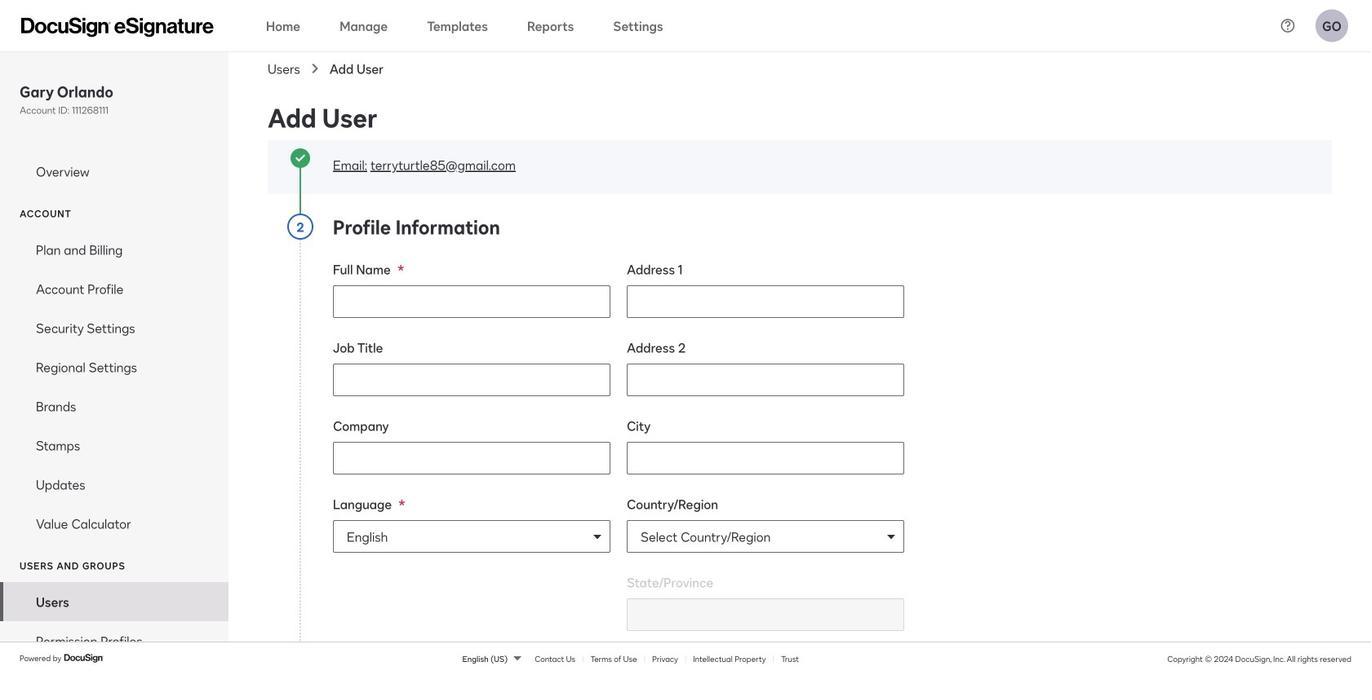 Task type: vqa. For each thing, say whether or not it's contained in the screenshot.
the Integrations "element"
no



Task type: locate. For each thing, give the bounding box(es) containing it.
users and groups element
[[0, 583, 229, 676]]

docusign image
[[64, 652, 105, 665]]

None text field
[[334, 286, 610, 317], [628, 365, 903, 396], [628, 443, 903, 474], [334, 286, 610, 317], [628, 365, 903, 396], [628, 443, 903, 474]]

None text field
[[628, 286, 903, 317], [334, 365, 610, 396], [334, 443, 610, 474], [628, 600, 903, 631], [628, 286, 903, 317], [334, 365, 610, 396], [334, 443, 610, 474], [628, 600, 903, 631]]

account element
[[0, 230, 229, 544]]



Task type: describe. For each thing, give the bounding box(es) containing it.
docusign admin image
[[21, 18, 214, 37]]



